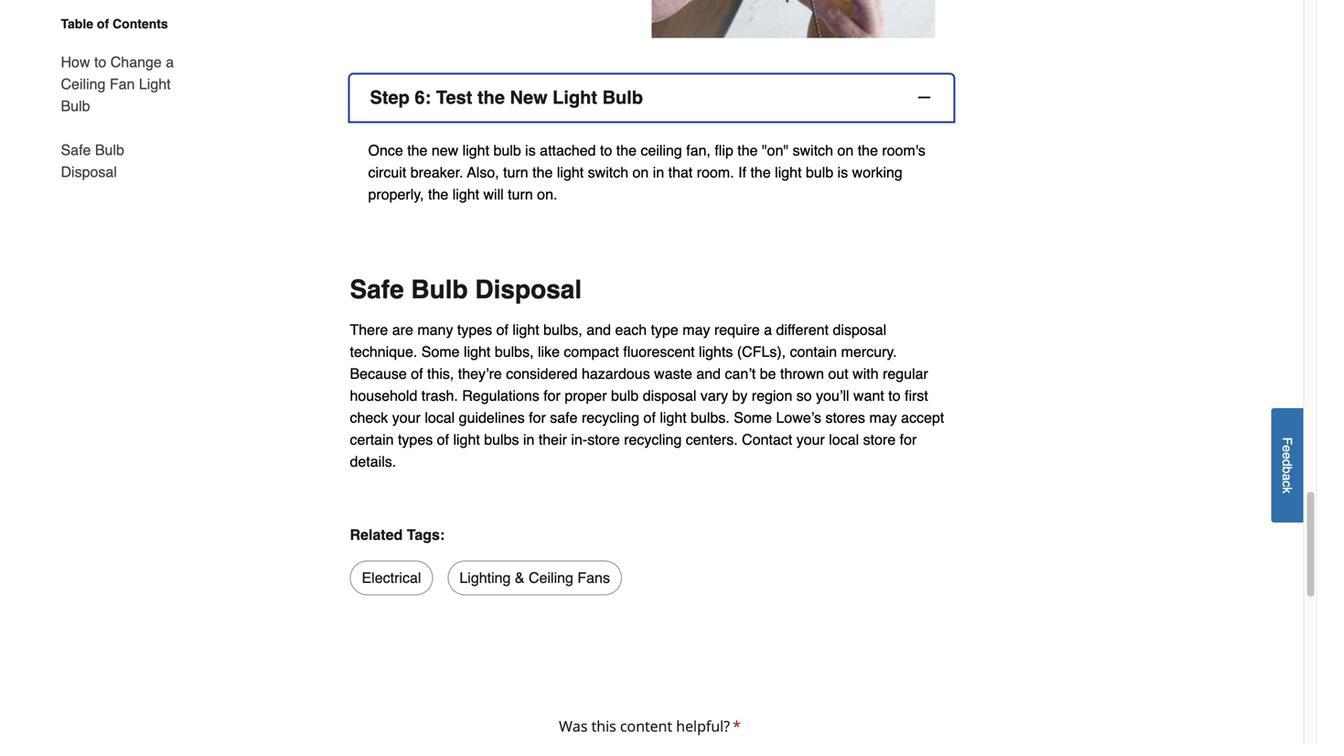 Task type: describe. For each thing, give the bounding box(es) containing it.
are
[[392, 321, 414, 338]]

thrown
[[781, 365, 825, 382]]

fan,
[[687, 142, 711, 159]]

1 vertical spatial and
[[697, 365, 721, 382]]

the right if
[[751, 164, 771, 181]]

to inside once the new light bulb is attached to the ceiling fan, flip the "on" switch on the room's circuit breaker. also, turn the light switch on in that room. if the light bulb is working properly, the light will turn on.
[[600, 142, 613, 159]]

stores
[[826, 409, 866, 426]]

0 horizontal spatial and
[[587, 321, 611, 338]]

centers.
[[686, 431, 738, 448]]

in inside "there are many types of light bulbs, and each type may require a different disposal technique. some light bulbs, like compact fluorescent lights (cfls), contain mercury. because of this, they're considered hazardous waste and can't be thrown out with regular household trash. regulations for proper bulb disposal vary by region so you'll want to first check your local guidelines for safe recycling of light bulbs. some lowe's stores may accept certain types of light bulbs in their in-store recycling centers. contact your local store for details."
[[523, 431, 535, 448]]

vary
[[701, 387, 729, 404]]

test
[[436, 87, 473, 108]]

contain
[[790, 343, 838, 360]]

lighting & ceiling fans link
[[448, 561, 622, 595]]

a inside how to change a ceiling fan light bulb
[[166, 54, 174, 70]]

new
[[510, 87, 548, 108]]

light down ""on""
[[775, 164, 802, 181]]

with
[[853, 365, 879, 382]]

working
[[853, 164, 903, 181]]

this,
[[427, 365, 454, 382]]

1 horizontal spatial local
[[829, 431, 860, 448]]

1 horizontal spatial may
[[870, 409, 898, 426]]

breaker.
[[411, 164, 464, 181]]

if
[[739, 164, 747, 181]]

disposal inside "link"
[[61, 163, 117, 180]]

region
[[752, 387, 793, 404]]

a inside "there are many types of light bulbs, and each type may require a different disposal technique. some light bulbs, like compact fluorescent lights (cfls), contain mercury. because of this, they're considered hazardous waste and can't be thrown out with regular household trash. regulations for proper bulb disposal vary by region so you'll want to first check your local guidelines for safe recycling of light bulbs. some lowe's stores may accept certain types of light bulbs in their in-store recycling centers. contact your local store for details."
[[764, 321, 772, 338]]

1 vertical spatial turn
[[508, 186, 533, 203]]

safe bulb disposal link
[[61, 128, 183, 183]]

1 horizontal spatial bulbs,
[[544, 321, 583, 338]]

because
[[350, 365, 407, 382]]

they're
[[458, 365, 502, 382]]

step 6: test the new light bulb
[[370, 87, 643, 108]]

lighting & ceiling fans
[[460, 569, 610, 586]]

1 vertical spatial on
[[633, 164, 649, 181]]

&
[[515, 569, 525, 586]]

certain
[[350, 431, 394, 448]]

ceiling inside how to change a ceiling fan light bulb
[[61, 76, 106, 92]]

contact
[[742, 431, 793, 448]]

contents
[[113, 16, 168, 31]]

by
[[733, 387, 748, 404]]

mercury.
[[842, 343, 898, 360]]

many
[[418, 321, 453, 338]]

how to change a ceiling fan light bulb
[[61, 54, 174, 114]]

attached
[[540, 142, 596, 159]]

ceiling
[[641, 142, 683, 159]]

be
[[760, 365, 777, 382]]

each
[[615, 321, 647, 338]]

fan
[[110, 76, 135, 92]]

related
[[350, 526, 403, 543]]

household
[[350, 387, 418, 404]]

safe bulb disposal inside "link"
[[61, 141, 124, 180]]

fluorescent
[[624, 343, 695, 360]]

the up on.
[[533, 164, 553, 181]]

1 vertical spatial disposal
[[643, 387, 697, 404]]

there are many types of light bulbs, and each type may require a different disposal technique. some light bulbs, like compact fluorescent lights (cfls), contain mercury. because of this, they're considered hazardous waste and can't be thrown out with regular household trash. regulations for proper bulb disposal vary by region so you'll want to first check your local guidelines for safe recycling of light bulbs. some lowe's stores may accept certain types of light bulbs in their in-store recycling centers. contact your local store for details.
[[350, 321, 945, 470]]

compact
[[564, 343, 619, 360]]

0 vertical spatial bulb
[[494, 142, 521, 159]]

how
[[61, 54, 90, 70]]

want
[[854, 387, 885, 404]]

properly,
[[368, 186, 424, 203]]

trash.
[[422, 387, 458, 404]]

f e e d b a c k button
[[1272, 408, 1304, 522]]

safe
[[550, 409, 578, 426]]

a man replacing a light cover on to a ceiling fan. image
[[652, 0, 936, 38]]

type
[[651, 321, 679, 338]]

the inside button
[[478, 87, 505, 108]]

d
[[1281, 459, 1295, 466]]

related tags:
[[350, 526, 445, 543]]

1 vertical spatial types
[[398, 431, 433, 448]]

lighting
[[460, 569, 511, 586]]

0 horizontal spatial some
[[422, 343, 460, 360]]

2 vertical spatial for
[[900, 431, 917, 448]]

of down trash.
[[437, 431, 449, 448]]

c
[[1281, 481, 1295, 487]]

details.
[[350, 453, 396, 470]]

in inside once the new light bulb is attached to the ceiling fan, flip the "on" switch on the room's circuit breaker. also, turn the light switch on in that room. if the light bulb is working properly, the light will turn on.
[[653, 164, 665, 181]]

b
[[1281, 466, 1295, 473]]

bulb inside how to change a ceiling fan light bulb
[[61, 97, 90, 114]]

the down 'breaker.'
[[428, 186, 449, 203]]

electrical link
[[350, 561, 433, 595]]

the up working
[[858, 142, 879, 159]]

the left new
[[407, 142, 428, 159]]

1 horizontal spatial disposal
[[833, 321, 887, 338]]

will
[[484, 186, 504, 203]]

lowe's
[[777, 409, 822, 426]]

table
[[61, 16, 93, 31]]

to inside "there are many types of light bulbs, and each type may require a different disposal technique. some light bulbs, like compact fluorescent lights (cfls), contain mercury. because of this, they're considered hazardous waste and can't be thrown out with regular household trash. regulations for proper bulb disposal vary by region so you'll want to first check your local guidelines for safe recycling of light bulbs. some lowe's stores may accept certain types of light bulbs in their in-store recycling centers. contact your local store for details."
[[889, 387, 901, 404]]

f
[[1281, 437, 1295, 445]]

tags:
[[407, 526, 445, 543]]

there
[[350, 321, 388, 338]]

1 e from the top
[[1281, 445, 1295, 452]]

room's
[[883, 142, 926, 159]]

so
[[797, 387, 812, 404]]

that
[[669, 164, 693, 181]]

considered
[[506, 365, 578, 382]]

how to change a ceiling fan light bulb link
[[61, 40, 183, 128]]

bulb inside "there are many types of light bulbs, and each type may require a different disposal technique. some light bulbs, like compact fluorescent lights (cfls), contain mercury. because of this, they're considered hazardous waste and can't be thrown out with regular household trash. regulations for proper bulb disposal vary by region so you'll want to first check your local guidelines for safe recycling of light bulbs. some lowe's stores may accept certain types of light bulbs in their in-store recycling centers. contact your local store for details."
[[611, 387, 639, 404]]

0 horizontal spatial local
[[425, 409, 455, 426]]

guidelines
[[459, 409, 525, 426]]

1 horizontal spatial safe bulb disposal
[[350, 275, 582, 304]]

light up they're
[[464, 343, 491, 360]]

2 store from the left
[[864, 431, 896, 448]]

room.
[[697, 164, 735, 181]]

electrical
[[362, 569, 421, 586]]

1 horizontal spatial switch
[[793, 142, 834, 159]]

first
[[905, 387, 929, 404]]

to inside how to change a ceiling fan light bulb
[[94, 54, 106, 70]]

2 e from the top
[[1281, 452, 1295, 459]]

light up like
[[513, 321, 540, 338]]

lights
[[699, 343, 733, 360]]



Task type: vqa. For each thing, say whether or not it's contained in the screenshot.
the-
no



Task type: locate. For each thing, give the bounding box(es) containing it.
hazardous
[[582, 365, 650, 382]]

may
[[683, 321, 711, 338], [870, 409, 898, 426]]

safe inside "link"
[[61, 141, 91, 158]]

safe
[[61, 141, 91, 158], [350, 275, 404, 304]]

disposal up mercury.
[[833, 321, 887, 338]]

you'll
[[816, 387, 850, 404]]

once
[[368, 142, 403, 159]]

recycling
[[582, 409, 640, 426], [624, 431, 682, 448]]

light left bulbs.
[[660, 409, 687, 426]]

local down trash.
[[425, 409, 455, 426]]

2 horizontal spatial a
[[1281, 473, 1295, 481]]

technique.
[[350, 343, 418, 360]]

light left will on the top left
[[453, 186, 480, 203]]

check
[[350, 409, 388, 426]]

0 vertical spatial turn
[[503, 164, 529, 181]]

bulb down how
[[61, 97, 90, 114]]

bulb
[[494, 142, 521, 159], [806, 164, 834, 181], [611, 387, 639, 404]]

in-
[[571, 431, 588, 448]]

on.
[[537, 186, 558, 203]]

on up working
[[838, 142, 854, 159]]

e up b
[[1281, 452, 1295, 459]]

fans
[[578, 569, 610, 586]]

and
[[587, 321, 611, 338], [697, 365, 721, 382]]

1 horizontal spatial a
[[764, 321, 772, 338]]

a inside button
[[1281, 473, 1295, 481]]

1 horizontal spatial safe
[[350, 275, 404, 304]]

1 vertical spatial disposal
[[475, 275, 582, 304]]

to right 'attached'
[[600, 142, 613, 159]]

light right the new
[[553, 87, 598, 108]]

0 horizontal spatial disposal
[[643, 387, 697, 404]]

0 horizontal spatial in
[[523, 431, 535, 448]]

a right change
[[166, 54, 174, 70]]

their
[[539, 431, 567, 448]]

turn up will on the top left
[[503, 164, 529, 181]]

turn right will on the top left
[[508, 186, 533, 203]]

local down stores
[[829, 431, 860, 448]]

0 vertical spatial your
[[392, 409, 421, 426]]

waste
[[654, 365, 693, 382]]

bulbs
[[484, 431, 519, 448]]

store down stores
[[864, 431, 896, 448]]

0 horizontal spatial ceiling
[[61, 76, 106, 92]]

1 horizontal spatial in
[[653, 164, 665, 181]]

a up k
[[1281, 473, 1295, 481]]

k
[[1281, 487, 1295, 493]]

0 horizontal spatial safe
[[61, 141, 91, 158]]

0 vertical spatial to
[[94, 54, 106, 70]]

bulb inside "link"
[[95, 141, 124, 158]]

0 vertical spatial for
[[544, 387, 561, 404]]

table of contents element
[[46, 15, 183, 183]]

1 horizontal spatial disposal
[[475, 275, 582, 304]]

safe down how to change a ceiling fan light bulb
[[61, 141, 91, 158]]

ceiling
[[61, 76, 106, 92], [529, 569, 574, 586]]

0 horizontal spatial bulb
[[494, 142, 521, 159]]

e
[[1281, 445, 1295, 452], [1281, 452, 1295, 459]]

f e e d b a c k
[[1281, 437, 1295, 493]]

a up (cfls),
[[764, 321, 772, 338]]

of left this,
[[411, 365, 423, 382]]

0 horizontal spatial may
[[683, 321, 711, 338]]

disposal down waste
[[643, 387, 697, 404]]

for left the 'safe' at the left of page
[[529, 409, 546, 426]]

store
[[588, 431, 620, 448], [864, 431, 896, 448]]

is left 'attached'
[[525, 142, 536, 159]]

1 horizontal spatial ceiling
[[529, 569, 574, 586]]

in left their
[[523, 431, 535, 448]]

0 horizontal spatial on
[[633, 164, 649, 181]]

light
[[139, 76, 171, 92], [553, 87, 598, 108]]

bulbs,
[[544, 321, 583, 338], [495, 343, 534, 360]]

the left ceiling
[[617, 142, 637, 159]]

on down ceiling
[[633, 164, 649, 181]]

light down 'attached'
[[557, 164, 584, 181]]

accept
[[902, 409, 945, 426]]

0 vertical spatial ceiling
[[61, 76, 106, 92]]

(cfls),
[[737, 343, 786, 360]]

0 vertical spatial recycling
[[582, 409, 640, 426]]

2 vertical spatial to
[[889, 387, 901, 404]]

6:
[[415, 87, 431, 108]]

table of contents
[[61, 16, 168, 31]]

0 vertical spatial safe
[[61, 141, 91, 158]]

of up they're
[[497, 321, 509, 338]]

2 vertical spatial a
[[1281, 473, 1295, 481]]

switch down 'attached'
[[588, 164, 629, 181]]

1 vertical spatial bulb
[[806, 164, 834, 181]]

1 horizontal spatial your
[[797, 431, 825, 448]]

regulations
[[462, 387, 540, 404]]

bulb left working
[[806, 164, 834, 181]]

light
[[463, 142, 490, 159], [557, 164, 584, 181], [775, 164, 802, 181], [453, 186, 480, 203], [513, 321, 540, 338], [464, 343, 491, 360], [660, 409, 687, 426], [453, 431, 480, 448]]

1 horizontal spatial light
[[553, 87, 598, 108]]

in left 'that'
[[653, 164, 665, 181]]

of right table
[[97, 16, 109, 31]]

1 vertical spatial bulbs,
[[495, 343, 534, 360]]

require
[[715, 321, 760, 338]]

1 vertical spatial recycling
[[624, 431, 682, 448]]

like
[[538, 343, 560, 360]]

0 horizontal spatial switch
[[588, 164, 629, 181]]

"on"
[[762, 142, 789, 159]]

0 horizontal spatial bulbs,
[[495, 343, 534, 360]]

1 vertical spatial is
[[838, 164, 849, 181]]

0 vertical spatial local
[[425, 409, 455, 426]]

your down the lowe's
[[797, 431, 825, 448]]

change
[[111, 54, 162, 70]]

out
[[829, 365, 849, 382]]

1 vertical spatial switch
[[588, 164, 629, 181]]

and up compact at the top left of the page
[[587, 321, 611, 338]]

0 vertical spatial a
[[166, 54, 174, 70]]

ceiling down how
[[61, 76, 106, 92]]

1 vertical spatial some
[[734, 409, 772, 426]]

0 horizontal spatial to
[[94, 54, 106, 70]]

ceiling inside lighting & ceiling fans link
[[529, 569, 574, 586]]

may down "want"
[[870, 409, 898, 426]]

some
[[422, 343, 460, 360], [734, 409, 772, 426]]

1 horizontal spatial bulb
[[611, 387, 639, 404]]

1 vertical spatial may
[[870, 409, 898, 426]]

0 vertical spatial may
[[683, 321, 711, 338]]

2 horizontal spatial bulb
[[806, 164, 834, 181]]

bulb up ceiling
[[603, 87, 643, 108]]

light up also,
[[463, 142, 490, 159]]

light inside how to change a ceiling fan light bulb
[[139, 76, 171, 92]]

0 horizontal spatial your
[[392, 409, 421, 426]]

1 vertical spatial a
[[764, 321, 772, 338]]

1 vertical spatial local
[[829, 431, 860, 448]]

light down change
[[139, 76, 171, 92]]

the up if
[[738, 142, 758, 159]]

bulb down hazardous at left
[[611, 387, 639, 404]]

bulb
[[603, 87, 643, 108], [61, 97, 90, 114], [95, 141, 124, 158], [411, 275, 468, 304]]

disposal
[[61, 163, 117, 180], [475, 275, 582, 304]]

step
[[370, 87, 410, 108]]

bulb up also,
[[494, 142, 521, 159]]

1 horizontal spatial some
[[734, 409, 772, 426]]

different
[[777, 321, 829, 338]]

for down considered on the left of page
[[544, 387, 561, 404]]

1 horizontal spatial is
[[838, 164, 849, 181]]

1 horizontal spatial on
[[838, 142, 854, 159]]

light down guidelines
[[453, 431, 480, 448]]

safe bulb disposal down how to change a ceiling fan light bulb
[[61, 141, 124, 180]]

recycling down proper
[[582, 409, 640, 426]]

to right how
[[94, 54, 106, 70]]

0 vertical spatial disposal
[[61, 163, 117, 180]]

proper
[[565, 387, 607, 404]]

regular
[[883, 365, 929, 382]]

bulbs.
[[691, 409, 730, 426]]

bulb inside button
[[603, 87, 643, 108]]

1 horizontal spatial to
[[600, 142, 613, 159]]

0 vertical spatial on
[[838, 142, 854, 159]]

also,
[[467, 164, 499, 181]]

some up this,
[[422, 343, 460, 360]]

1 vertical spatial ceiling
[[529, 569, 574, 586]]

2 horizontal spatial to
[[889, 387, 901, 404]]

0 horizontal spatial store
[[588, 431, 620, 448]]

new
[[432, 142, 459, 159]]

1 store from the left
[[588, 431, 620, 448]]

0 vertical spatial is
[[525, 142, 536, 159]]

recycling left centers. at the bottom of page
[[624, 431, 682, 448]]

and up the vary
[[697, 365, 721, 382]]

2 vertical spatial bulb
[[611, 387, 639, 404]]

bulbs, up like
[[544, 321, 583, 338]]

of down waste
[[644, 409, 656, 426]]

is left working
[[838, 164, 849, 181]]

1 horizontal spatial store
[[864, 431, 896, 448]]

1 horizontal spatial types
[[457, 321, 492, 338]]

circuit
[[368, 164, 407, 181]]

bulb down how to change a ceiling fan light bulb
[[95, 141, 124, 158]]

0 horizontal spatial a
[[166, 54, 174, 70]]

may up lights
[[683, 321, 711, 338]]

0 horizontal spatial light
[[139, 76, 171, 92]]

0 horizontal spatial safe bulb disposal
[[61, 141, 124, 180]]

types right certain at the left
[[398, 431, 433, 448]]

safe bulb disposal up many
[[350, 275, 582, 304]]

for
[[544, 387, 561, 404], [529, 409, 546, 426], [900, 431, 917, 448]]

1 vertical spatial to
[[600, 142, 613, 159]]

bulbs, left like
[[495, 343, 534, 360]]

can't
[[725, 365, 756, 382]]

0 vertical spatial safe bulb disposal
[[61, 141, 124, 180]]

bulb up many
[[411, 275, 468, 304]]

switch
[[793, 142, 834, 159], [588, 164, 629, 181]]

1 vertical spatial safe
[[350, 275, 404, 304]]

0 vertical spatial disposal
[[833, 321, 887, 338]]

0 vertical spatial bulbs,
[[544, 321, 583, 338]]

step 6: test the new light bulb button
[[350, 75, 954, 121]]

0 vertical spatial types
[[457, 321, 492, 338]]

the right 'test'
[[478, 87, 505, 108]]

to left the first
[[889, 387, 901, 404]]

0 horizontal spatial is
[[525, 142, 536, 159]]

light inside button
[[553, 87, 598, 108]]

is
[[525, 142, 536, 159], [838, 164, 849, 181]]

0 vertical spatial and
[[587, 321, 611, 338]]

0 vertical spatial in
[[653, 164, 665, 181]]

types
[[457, 321, 492, 338], [398, 431, 433, 448]]

safe bulb disposal
[[61, 141, 124, 180], [350, 275, 582, 304]]

1 horizontal spatial and
[[697, 365, 721, 382]]

the
[[478, 87, 505, 108], [407, 142, 428, 159], [617, 142, 637, 159], [738, 142, 758, 159], [858, 142, 879, 159], [533, 164, 553, 181], [751, 164, 771, 181], [428, 186, 449, 203]]

0 horizontal spatial disposal
[[61, 163, 117, 180]]

store down proper
[[588, 431, 620, 448]]

types right many
[[457, 321, 492, 338]]

your down household
[[392, 409, 421, 426]]

0 vertical spatial some
[[422, 343, 460, 360]]

once the new light bulb is attached to the ceiling fan, flip the "on" switch on the room's circuit breaker. also, turn the light switch on in that room. if the light bulb is working properly, the light will turn on.
[[368, 142, 926, 203]]

1 vertical spatial in
[[523, 431, 535, 448]]

ceiling right &
[[529, 569, 574, 586]]

0 vertical spatial switch
[[793, 142, 834, 159]]

e up d
[[1281, 445, 1295, 452]]

switch right ""on""
[[793, 142, 834, 159]]

1 vertical spatial safe bulb disposal
[[350, 275, 582, 304]]

for down accept
[[900, 431, 917, 448]]

1 vertical spatial your
[[797, 431, 825, 448]]

1 vertical spatial for
[[529, 409, 546, 426]]

flip
[[715, 142, 734, 159]]

minus image
[[916, 88, 934, 107]]

some down by
[[734, 409, 772, 426]]

safe up there
[[350, 275, 404, 304]]

0 horizontal spatial types
[[398, 431, 433, 448]]



